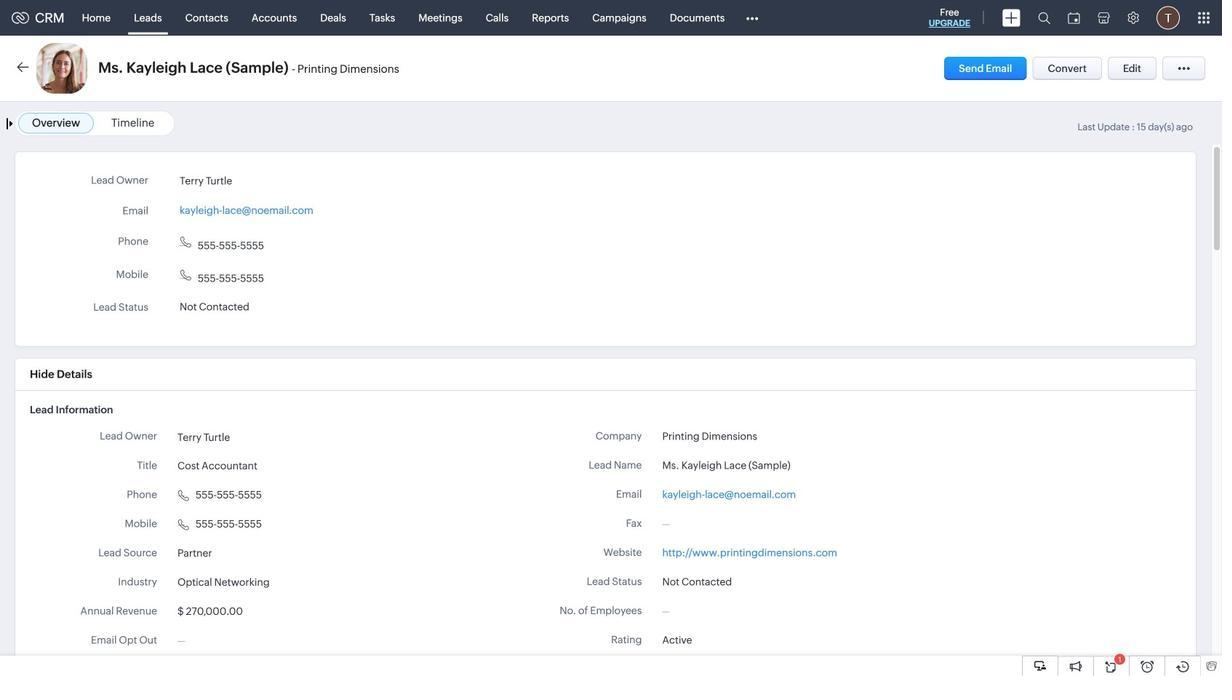 Task type: vqa. For each thing, say whether or not it's contained in the screenshot.
the Profile "element"
yes



Task type: describe. For each thing, give the bounding box(es) containing it.
search element
[[1030, 0, 1060, 36]]

Other Modules field
[[737, 6, 768, 29]]

logo image
[[12, 12, 29, 24]]

profile image
[[1157, 6, 1181, 29]]

create menu element
[[994, 0, 1030, 35]]



Task type: locate. For each thing, give the bounding box(es) containing it.
calendar image
[[1069, 12, 1081, 24]]

profile element
[[1149, 0, 1189, 35]]

create menu image
[[1003, 9, 1021, 27]]

search image
[[1039, 12, 1051, 24]]



